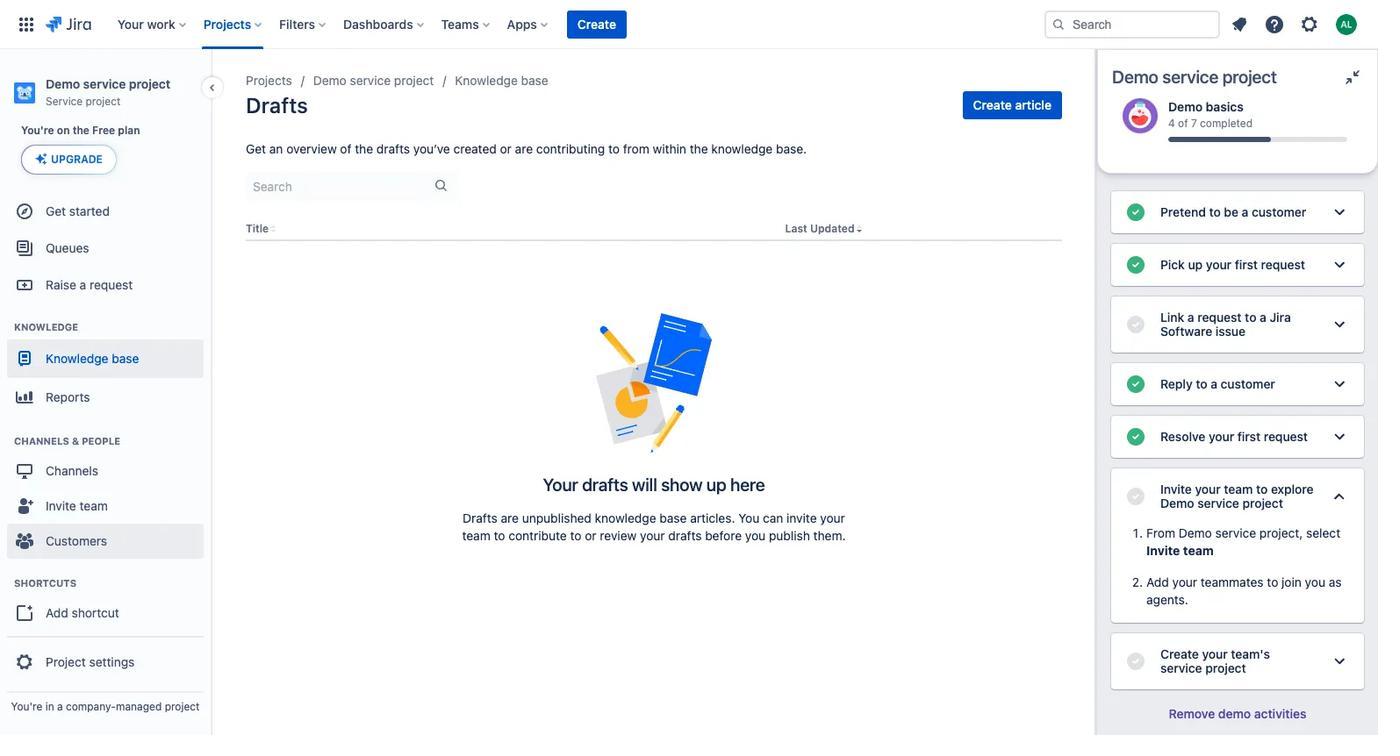 Task type: locate. For each thing, give the bounding box(es) containing it.
request inside pick up your first request dropdown button
[[1261, 257, 1305, 272]]

1 vertical spatial invite
[[46, 498, 76, 513]]

to left join
[[1267, 575, 1278, 590]]

you down you
[[745, 529, 766, 543]]

1 horizontal spatial create
[[973, 97, 1012, 112]]

project inside invite your team to explore demo service project
[[1242, 496, 1283, 511]]

1 vertical spatial create
[[973, 97, 1012, 112]]

checked image up from
[[1125, 486, 1146, 507]]

you're for you're in a company-managed project
[[11, 700, 42, 714]]

create for create your team's service project
[[1160, 647, 1199, 662]]

drafts are unpublished knowledge base articles. you can invite your team to contribute to or review your drafts before you publish them.
[[462, 511, 846, 543]]

knowledge up review
[[595, 511, 656, 526]]

primary element
[[11, 0, 1045, 49]]

chevron image inside link a request to a jira software issue dropdown button
[[1329, 314, 1350, 335]]

up
[[1188, 257, 1203, 272], [706, 475, 726, 495]]

project
[[1222, 67, 1277, 87], [394, 73, 434, 88], [129, 76, 171, 91], [86, 95, 121, 108], [1242, 496, 1283, 511], [1205, 661, 1246, 676], [165, 700, 200, 714]]

the right on
[[73, 124, 89, 137]]

team up teammates
[[1183, 543, 1214, 558]]

1 vertical spatial search image
[[430, 174, 451, 195]]

collapse panel image
[[1342, 67, 1363, 88]]

a right reply
[[1211, 377, 1217, 391]]

can
[[763, 511, 783, 526]]

request down queues link
[[90, 277, 133, 292]]

project settings
[[46, 655, 135, 669]]

teams
[[441, 16, 479, 31]]

create left article
[[973, 97, 1012, 112]]

0 vertical spatial your
[[117, 16, 144, 31]]

drafts left you've
[[376, 141, 410, 156]]

raise a request
[[46, 277, 133, 292]]

0 horizontal spatial knowledge base link
[[7, 340, 204, 378]]

drafts left unpublished
[[463, 511, 497, 526]]

drafts down projects link
[[246, 93, 308, 118]]

banner containing your work
[[0, 0, 1378, 49]]

2 vertical spatial invite
[[1146, 543, 1180, 558]]

service up free on the left top of page
[[83, 76, 126, 91]]

customer notification logs
[[46, 691, 195, 706]]

7
[[1191, 117, 1197, 130]]

your up unpublished
[[543, 475, 578, 495]]

2 vertical spatial chevron image
[[1329, 651, 1350, 672]]

from demo service project, select invite team
[[1146, 526, 1340, 558]]

1 vertical spatial customer
[[1221, 377, 1275, 391]]

0 vertical spatial add
[[1146, 575, 1169, 590]]

1 vertical spatial projects
[[246, 73, 292, 88]]

projects for projects popup button
[[203, 16, 251, 31]]

projects for projects link
[[246, 73, 292, 88]]

add inside add your teammates to join you as agents.
[[1146, 575, 1169, 590]]

pick up your first request
[[1160, 257, 1305, 272]]

the right within at left
[[690, 141, 708, 156]]

service up the 'demo basics 4 of 7 completed'
[[1162, 67, 1218, 87]]

chevron image for pick up your first request
[[1329, 255, 1350, 276]]

group containing get started
[[7, 189, 204, 736]]

demo basics 4 of 7 completed
[[1168, 100, 1253, 130]]

0 horizontal spatial the
[[73, 124, 89, 137]]

invite team button
[[7, 489, 204, 524]]

0 horizontal spatial your
[[117, 16, 144, 31]]

chevron image for link a request to a jira software issue
[[1329, 314, 1350, 335]]

request inside raise a request link
[[90, 277, 133, 292]]

add inside button
[[46, 605, 68, 620]]

to left explore
[[1256, 482, 1268, 497]]

2 horizontal spatial create
[[1160, 647, 1199, 662]]

get inside group
[[46, 203, 66, 218]]

4 chevron image from the top
[[1329, 486, 1350, 507]]

0 vertical spatial or
[[500, 141, 512, 156]]

checked image for link
[[1125, 314, 1146, 335]]

1 vertical spatial you
[[1305, 575, 1325, 590]]

search image up article
[[1052, 17, 1066, 31]]

0 vertical spatial up
[[1188, 257, 1203, 272]]

get left an
[[246, 141, 266, 156]]

1 vertical spatial up
[[706, 475, 726, 495]]

1 vertical spatial knowledge base link
[[7, 340, 204, 378]]

show
[[661, 475, 702, 495]]

from
[[1146, 526, 1175, 541]]

projects down filters
[[246, 73, 292, 88]]

knowledge base
[[455, 73, 548, 88], [46, 351, 139, 366]]

to left 'be'
[[1209, 205, 1221, 219]]

from
[[623, 141, 649, 156]]

1 vertical spatial checked image
[[1125, 486, 1146, 507]]

service up remove
[[1160, 661, 1202, 676]]

you left as
[[1305, 575, 1325, 590]]

of left "7"
[[1178, 117, 1188, 130]]

checked image inside pick up your first request dropdown button
[[1125, 255, 1146, 276]]

a right 'be'
[[1242, 205, 1248, 219]]

service inside "from demo service project, select invite team"
[[1215, 526, 1256, 541]]

1 horizontal spatial drafts
[[463, 511, 497, 526]]

3 chevron image from the top
[[1329, 651, 1350, 672]]

service
[[1162, 67, 1218, 87], [350, 73, 391, 88], [83, 76, 126, 91], [1197, 496, 1239, 511], [1215, 526, 1256, 541], [1160, 661, 1202, 676]]

search image down you've
[[430, 174, 451, 195]]

help image
[[1264, 14, 1285, 35]]

last updated
[[785, 222, 855, 235]]

customer right 'be'
[[1252, 205, 1306, 219]]

0 vertical spatial get
[[246, 141, 266, 156]]

0 vertical spatial search image
[[1052, 17, 1066, 31]]

started
[[69, 203, 110, 218]]

you're for you're on the free plan
[[21, 124, 54, 137]]

channels inside popup button
[[46, 463, 98, 478]]

1 horizontal spatial base
[[521, 73, 548, 88]]

1 horizontal spatial knowledge base
[[455, 73, 548, 88]]

create right apps dropdown button
[[577, 16, 616, 31]]

checked image left pick
[[1125, 255, 1146, 276]]

articles.
[[690, 511, 735, 526]]

free
[[92, 124, 115, 137]]

to left jira
[[1245, 310, 1256, 325]]

queues
[[46, 240, 89, 255]]

1 vertical spatial channels
[[46, 463, 98, 478]]

remove demo activities button
[[1167, 700, 1308, 729]]

knowledge base link up reports
[[7, 340, 204, 378]]

1 checked image from the top
[[1125, 427, 1146, 448]]

invite down from
[[1146, 543, 1180, 558]]

projects
[[203, 16, 251, 31], [246, 73, 292, 88]]

1 vertical spatial chevron image
[[1329, 374, 1350, 395]]

project up demo
[[1205, 661, 1246, 676]]

1 horizontal spatial search field
[[1045, 10, 1220, 38]]

0 horizontal spatial create
[[577, 16, 616, 31]]

be
[[1224, 205, 1239, 219]]

1 vertical spatial knowledge base
[[46, 351, 139, 366]]

you inside add your teammates to join you as agents.
[[1305, 575, 1325, 590]]

request
[[1261, 257, 1305, 272], [90, 277, 133, 292], [1197, 310, 1242, 325], [1264, 429, 1308, 444]]

your right resolve
[[1209, 429, 1234, 444]]

0 horizontal spatial knowledge base
[[46, 351, 139, 366]]

reply to a customer button
[[1111, 363, 1364, 406]]

0 horizontal spatial you
[[745, 529, 766, 543]]

1 vertical spatial or
[[585, 529, 596, 543]]

of right overview
[[340, 141, 352, 156]]

2 vertical spatial create
[[1160, 647, 1199, 662]]

team inside "from demo service project, select invite team"
[[1183, 543, 1214, 558]]

0 vertical spatial create
[[577, 16, 616, 31]]

get left started
[[46, 203, 66, 218]]

resolve your first request
[[1160, 429, 1308, 444]]

1 vertical spatial your
[[543, 475, 578, 495]]

your inside dropdown button
[[117, 16, 144, 31]]

add your teammates to join you as agents.
[[1146, 575, 1342, 607]]

you're left in
[[11, 700, 42, 714]]

to right reply
[[1196, 377, 1207, 391]]

2 chevron image from the top
[[1329, 314, 1350, 335]]

notifications image
[[1229, 14, 1250, 35]]

base up 'reports' link
[[112, 351, 139, 366]]

your for your work
[[117, 16, 144, 31]]

2 vertical spatial base
[[660, 511, 687, 526]]

0 vertical spatial you
[[745, 529, 766, 543]]

1 vertical spatial drafts
[[582, 475, 628, 495]]

your
[[117, 16, 144, 31], [543, 475, 578, 495]]

1 horizontal spatial the
[[355, 141, 373, 156]]

service down 'invite your team to explore demo service project' dropdown button
[[1215, 526, 1256, 541]]

will
[[632, 475, 657, 495]]

your profile and settings image
[[1336, 14, 1357, 35]]

1 horizontal spatial knowledge
[[711, 141, 773, 156]]

1 checked image from the top
[[1125, 202, 1146, 223]]

apps
[[507, 16, 537, 31]]

create
[[577, 16, 616, 31], [973, 97, 1012, 112], [1160, 647, 1199, 662]]

0 vertical spatial channels
[[14, 435, 69, 447]]

0 vertical spatial chevron image
[[1329, 202, 1350, 223]]

drafts left will
[[582, 475, 628, 495]]

you
[[745, 529, 766, 543], [1305, 575, 1325, 590]]

1 horizontal spatial add
[[1146, 575, 1169, 590]]

1 vertical spatial add
[[46, 605, 68, 620]]

channels & people group
[[7, 417, 204, 565]]

0 vertical spatial of
[[1178, 117, 1188, 130]]

first down reply to a customer dropdown button
[[1237, 429, 1261, 444]]

chevron image inside resolve your first request dropdown button
[[1329, 427, 1350, 448]]

0 vertical spatial you're
[[21, 124, 54, 137]]

pretend to be a customer button
[[1111, 191, 1364, 233]]

link
[[1160, 310, 1184, 325]]

teammates
[[1201, 575, 1264, 590]]

4 checked image from the top
[[1125, 374, 1146, 395]]

0 horizontal spatial base
[[112, 351, 139, 366]]

your up them.
[[820, 511, 845, 526]]

knowledge up reports
[[46, 351, 108, 366]]

0 vertical spatial drafts
[[376, 141, 410, 156]]

chevron image for create your team's service project
[[1329, 651, 1350, 672]]

1 horizontal spatial or
[[585, 529, 596, 543]]

your right review
[[640, 529, 665, 543]]

project up free on the left top of page
[[86, 95, 121, 108]]

create inside create your team's service project
[[1160, 647, 1199, 662]]

invite inside invite your team to explore demo service project
[[1160, 482, 1192, 497]]

0 vertical spatial knowledge base link
[[455, 70, 548, 91]]

invite up customers
[[46, 498, 76, 513]]

base inside the knowledge "group"
[[112, 351, 139, 366]]

checked image inside "create your team's service project" dropdown button
[[1125, 651, 1146, 672]]

or left review
[[585, 529, 596, 543]]

request right "link"
[[1197, 310, 1242, 325]]

checked image
[[1125, 202, 1146, 223], [1125, 255, 1146, 276], [1125, 314, 1146, 335], [1125, 374, 1146, 395], [1125, 651, 1146, 672]]

0 horizontal spatial add
[[46, 605, 68, 620]]

0 horizontal spatial knowledge
[[595, 511, 656, 526]]

2 checked image from the top
[[1125, 255, 1146, 276]]

customer inside dropdown button
[[1221, 377, 1275, 391]]

title
[[246, 222, 269, 235]]

group
[[7, 189, 204, 736], [7, 636, 204, 736]]

projects inside popup button
[[203, 16, 251, 31]]

service up "from demo service project, select invite team"
[[1197, 496, 1239, 511]]

2 chevron image from the top
[[1329, 374, 1350, 395]]

0 vertical spatial base
[[521, 73, 548, 88]]

drafts down articles.
[[668, 529, 702, 543]]

knowledge
[[711, 141, 773, 156], [595, 511, 656, 526]]

dashboards button
[[338, 10, 431, 38]]

your left team's
[[1202, 647, 1228, 662]]

jira image
[[46, 14, 91, 35], [46, 14, 91, 35]]

your down resolve
[[1195, 482, 1221, 497]]

your inside create your team's service project
[[1202, 647, 1228, 662]]

request up jira
[[1261, 257, 1305, 272]]

1 vertical spatial of
[[340, 141, 352, 156]]

2 vertical spatial drafts
[[668, 529, 702, 543]]

0 horizontal spatial demo service project
[[313, 73, 434, 88]]

team left contribute
[[462, 529, 490, 543]]

your up agents.
[[1172, 575, 1197, 590]]

add
[[1146, 575, 1169, 590], [46, 605, 68, 620]]

drafts for drafts are unpublished knowledge base articles. you can invite your team to contribute to or review your drafts before you publish them.
[[463, 511, 497, 526]]

create article
[[973, 97, 1052, 112]]

of inside the 'demo basics 4 of 7 completed'
[[1178, 117, 1188, 130]]

you inside drafts are unpublished knowledge base articles. you can invite your team to contribute to or review your drafts before you publish them.
[[745, 529, 766, 543]]

link a request to a jira software issue button
[[1111, 297, 1364, 353]]

knowledge left 'base.'
[[711, 141, 773, 156]]

0 horizontal spatial or
[[500, 141, 512, 156]]

1 vertical spatial search field
[[248, 174, 430, 198]]

knowledge base link down the apps
[[455, 70, 548, 91]]

demo service project down dashboards
[[313, 73, 434, 88]]

0 vertical spatial drafts
[[246, 93, 308, 118]]

to inside invite your team to explore demo service project
[[1256, 482, 1268, 497]]

as
[[1329, 575, 1342, 590]]

banner
[[0, 0, 1378, 49]]

checked image down agents.
[[1125, 651, 1146, 672]]

1 vertical spatial base
[[112, 351, 139, 366]]

you're left on
[[21, 124, 54, 137]]

create inside primary "element"
[[577, 16, 616, 31]]

invite up from
[[1160, 482, 1192, 497]]

checked image inside pretend to be a customer dropdown button
[[1125, 202, 1146, 223]]

resolve your first request button
[[1111, 416, 1364, 458]]

review
[[600, 529, 637, 543]]

projects button
[[198, 10, 269, 38]]

knowledge group
[[7, 303, 204, 422]]

demo inside demo service project service project
[[46, 76, 80, 91]]

checked image inside link a request to a jira software issue dropdown button
[[1125, 314, 1146, 335]]

checked image left resolve
[[1125, 427, 1146, 448]]

chevron image for resolve your first request
[[1329, 427, 1350, 448]]

checked image
[[1125, 427, 1146, 448], [1125, 486, 1146, 507]]

knowledge base down the apps
[[455, 73, 548, 88]]

add shortcut button
[[7, 596, 204, 631]]

1 vertical spatial drafts
[[463, 511, 497, 526]]

teams button
[[436, 10, 497, 38]]

invite for invite team
[[46, 498, 76, 513]]

or right created
[[500, 141, 512, 156]]

2 horizontal spatial drafts
[[668, 529, 702, 543]]

chevron image
[[1329, 255, 1350, 276], [1329, 314, 1350, 335], [1329, 427, 1350, 448], [1329, 486, 1350, 507]]

chevron image for reply to a customer
[[1329, 374, 1350, 395]]

checked image left the pretend
[[1125, 202, 1146, 223]]

1 vertical spatial knowledge
[[595, 511, 656, 526]]

raise
[[46, 277, 76, 292]]

1 group from the top
[[7, 189, 204, 736]]

publish
[[769, 529, 810, 543]]

drafts
[[376, 141, 410, 156], [582, 475, 628, 495], [668, 529, 702, 543]]

2 group from the top
[[7, 636, 204, 736]]

3 chevron image from the top
[[1329, 427, 1350, 448]]

Search field
[[1045, 10, 1220, 38], [248, 174, 430, 198]]

0 horizontal spatial search image
[[430, 174, 451, 195]]

knowledge down the teams dropdown button on the left top of the page
[[455, 73, 518, 88]]

plan
[[118, 124, 140, 137]]

software
[[1160, 324, 1212, 339]]

join
[[1282, 575, 1302, 590]]

pick
[[1160, 257, 1185, 272]]

2 horizontal spatial base
[[660, 511, 687, 526]]

project up project,
[[1242, 496, 1283, 511]]

up right pick
[[1188, 257, 1203, 272]]

chevron image inside 'invite your team to explore demo service project' dropdown button
[[1329, 486, 1350, 507]]

jira
[[1270, 310, 1291, 325]]

search image
[[1052, 17, 1066, 31], [430, 174, 451, 195]]

chevron image
[[1329, 202, 1350, 223], [1329, 374, 1350, 395], [1329, 651, 1350, 672]]

drafts
[[246, 93, 308, 118], [463, 511, 497, 526]]

0 horizontal spatial drafts
[[246, 93, 308, 118]]

created
[[453, 141, 497, 156]]

2 horizontal spatial the
[[690, 141, 708, 156]]

base down show
[[660, 511, 687, 526]]

customers
[[46, 533, 107, 548]]

are up contribute
[[501, 511, 519, 526]]

progress bar
[[1168, 137, 1347, 142]]

checked image left reply
[[1125, 374, 1146, 395]]

up left here
[[706, 475, 726, 495]]

team's
[[1231, 647, 1270, 662]]

0 vertical spatial knowledge
[[711, 141, 773, 156]]

1 horizontal spatial of
[[1178, 117, 1188, 130]]

the right overview
[[355, 141, 373, 156]]

team inside 'popup button'
[[79, 498, 108, 513]]

invite inside invite team 'popup button'
[[46, 498, 76, 513]]

0 vertical spatial search field
[[1045, 10, 1220, 38]]

1 horizontal spatial knowledge base link
[[455, 70, 548, 91]]

1 vertical spatial you're
[[11, 700, 42, 714]]

your left work
[[117, 16, 144, 31]]

demo inside the 'demo basics 4 of 7 completed'
[[1168, 100, 1203, 114]]

1 horizontal spatial search image
[[1052, 17, 1066, 31]]

add up agents.
[[1146, 575, 1169, 590]]

1 horizontal spatial you
[[1305, 575, 1325, 590]]

0 vertical spatial invite
[[1160, 482, 1192, 497]]

team down channels popup button
[[79, 498, 108, 513]]

create down agents.
[[1160, 647, 1199, 662]]

0 horizontal spatial get
[[46, 203, 66, 218]]

0 horizontal spatial of
[[340, 141, 352, 156]]

0 horizontal spatial up
[[706, 475, 726, 495]]

1 chevron image from the top
[[1329, 202, 1350, 223]]

drafts for drafts
[[246, 93, 308, 118]]

checked image left "link"
[[1125, 314, 1146, 335]]

checked image inside reply to a customer dropdown button
[[1125, 374, 1146, 395]]

customer up resolve your first request dropdown button at the right
[[1221, 377, 1275, 391]]

knowledge base up 'reports' link
[[46, 351, 139, 366]]

0 vertical spatial customer
[[1252, 205, 1306, 219]]

0 vertical spatial checked image
[[1125, 427, 1146, 448]]

2 checked image from the top
[[1125, 486, 1146, 507]]

5 checked image from the top
[[1125, 651, 1146, 672]]

project,
[[1260, 526, 1303, 541]]

chevron image inside pick up your first request dropdown button
[[1329, 255, 1350, 276]]

projects right work
[[203, 16, 251, 31]]

updated
[[810, 222, 855, 235]]

first down pretend to be a customer dropdown button on the top right of page
[[1235, 257, 1258, 272]]

request up explore
[[1264, 429, 1308, 444]]

up inside dropdown button
[[1188, 257, 1203, 272]]

channels down the '&'
[[46, 463, 98, 478]]

your for your drafts will show up here
[[543, 475, 578, 495]]

create article button
[[963, 91, 1062, 119]]

drafts inside drafts are unpublished knowledge base articles. you can invite your team to contribute to or review your drafts before you publish them.
[[463, 511, 497, 526]]

1 vertical spatial are
[[501, 511, 519, 526]]

knowledge down raise at the left of page
[[14, 321, 78, 333]]

demo service project service project
[[46, 76, 171, 108]]

0 vertical spatial projects
[[203, 16, 251, 31]]

1 vertical spatial get
[[46, 203, 66, 218]]

base down primary "element"
[[521, 73, 548, 88]]

1 horizontal spatial your
[[543, 475, 578, 495]]

team down resolve your first request dropdown button at the right
[[1224, 482, 1253, 497]]

a right raise at the left of page
[[80, 277, 86, 292]]

1 horizontal spatial get
[[246, 141, 266, 156]]

0 vertical spatial knowledge
[[455, 73, 518, 88]]

1 horizontal spatial up
[[1188, 257, 1203, 272]]

1 chevron image from the top
[[1329, 255, 1350, 276]]

3 checked image from the top
[[1125, 314, 1146, 335]]



Task type: vqa. For each thing, say whether or not it's contained in the screenshot.
Invite within the popup button
yes



Task type: describe. For each thing, give the bounding box(es) containing it.
customer
[[46, 691, 101, 706]]

demo inside "from demo service project, select invite team"
[[1179, 526, 1212, 541]]

appswitcher icon image
[[16, 14, 37, 35]]

create for create article
[[973, 97, 1012, 112]]

last updated button
[[785, 222, 855, 235]]

channels for channels & people
[[14, 435, 69, 447]]

invite your team to explore demo service project
[[1160, 482, 1314, 511]]

reports link
[[7, 378, 204, 417]]

projects link
[[246, 70, 292, 91]]

1 horizontal spatial drafts
[[582, 475, 628, 495]]

activities
[[1254, 707, 1307, 722]]

before
[[705, 529, 742, 543]]

settings
[[89, 655, 135, 669]]

create your team's service project button
[[1111, 634, 1364, 690]]

you've
[[413, 141, 450, 156]]

1 vertical spatial first
[[1237, 429, 1261, 444]]

are inside drafts are unpublished knowledge base articles. you can invite your team to contribute to or review your drafts before you publish them.
[[501, 511, 519, 526]]

project up basics
[[1222, 67, 1277, 87]]

overview
[[286, 141, 337, 156]]

request inside link a request to a jira software issue
[[1197, 310, 1242, 325]]

add for add your teammates to join you as agents.
[[1146, 575, 1169, 590]]

your drafts will show up here
[[543, 475, 765, 495]]

project inside create your team's service project
[[1205, 661, 1246, 676]]

knowledge base inside the knowledge "group"
[[46, 351, 139, 366]]

service inside invite your team to explore demo service project
[[1197, 496, 1239, 511]]

4
[[1168, 117, 1175, 130]]

or inside drafts are unpublished knowledge base articles. you can invite your team to contribute to or review your drafts before you publish them.
[[585, 529, 596, 543]]

create for create
[[577, 16, 616, 31]]

1 horizontal spatial demo service project
[[1112, 67, 1277, 87]]

settings image
[[1299, 14, 1320, 35]]

unpublished
[[522, 511, 592, 526]]

raise a request link
[[7, 268, 204, 303]]

contributing
[[536, 141, 605, 156]]

apps button
[[502, 10, 555, 38]]

get for get an overview of the drafts you've created or are contributing to from within the knowledge base.
[[246, 141, 266, 156]]

project right the managed
[[165, 700, 200, 714]]

0 vertical spatial first
[[1235, 257, 1258, 272]]

last
[[785, 222, 807, 235]]

request inside resolve your first request dropdown button
[[1264, 429, 1308, 444]]

channels & people
[[14, 435, 120, 447]]

1 vertical spatial knowledge
[[14, 321, 78, 333]]

you
[[738, 511, 759, 526]]

in
[[45, 700, 54, 714]]

an
[[269, 141, 283, 156]]

to left contribute
[[494, 529, 505, 543]]

to down unpublished
[[570, 529, 581, 543]]

checked image for reply
[[1125, 374, 1146, 395]]

resolve
[[1160, 429, 1205, 444]]

0 horizontal spatial search field
[[248, 174, 430, 198]]

create your team's service project
[[1160, 647, 1270, 676]]

title button
[[246, 222, 269, 235]]

a inside dropdown button
[[1242, 205, 1248, 219]]

demo
[[1218, 707, 1251, 722]]

checked image for pretend
[[1125, 202, 1146, 223]]

company-
[[66, 700, 116, 714]]

basics
[[1206, 100, 1244, 114]]

of for the
[[340, 141, 352, 156]]

team inside invite your team to explore demo service project
[[1224, 482, 1253, 497]]

dashboards
[[343, 16, 413, 31]]

drafts inside drafts are unpublished knowledge base articles. you can invite your team to contribute to or review your drafts before you publish them.
[[668, 529, 702, 543]]

pretend
[[1160, 205, 1206, 219]]

link a request to a jira software issue
[[1160, 310, 1291, 339]]

group containing project settings
[[7, 636, 204, 736]]

remove demo activities
[[1169, 707, 1307, 722]]

a right "link"
[[1188, 310, 1194, 325]]

you're in a company-managed project
[[11, 700, 200, 714]]

your right pick
[[1206, 257, 1232, 272]]

your inside add your teammates to join you as agents.
[[1172, 575, 1197, 590]]

completed
[[1200, 117, 1253, 130]]

channels for channels
[[46, 463, 98, 478]]

logs
[[171, 691, 195, 706]]

invite
[[787, 511, 817, 526]]

pretend to be a customer
[[1160, 205, 1306, 219]]

get for get started
[[46, 203, 66, 218]]

demo inside invite your team to explore demo service project
[[1160, 496, 1194, 511]]

service
[[46, 95, 83, 108]]

get an overview of the drafts you've created or are contributing to from within the knowledge base.
[[246, 141, 807, 156]]

your work
[[117, 16, 175, 31]]

checked image for create
[[1125, 651, 1146, 672]]

a inside group
[[80, 277, 86, 292]]

reply
[[1160, 377, 1193, 391]]

on
[[57, 124, 70, 137]]

chevron image for pretend to be a customer
[[1329, 202, 1350, 223]]

invite team
[[46, 498, 108, 513]]

invite for invite your team to explore demo service project
[[1160, 482, 1192, 497]]

knowledge inside drafts are unpublished knowledge base articles. you can invite your team to contribute to or review your drafts before you publish them.
[[595, 511, 656, 526]]

0 vertical spatial knowledge base
[[455, 73, 548, 88]]

project settings link
[[7, 644, 204, 682]]

issue
[[1216, 324, 1246, 339]]

0 horizontal spatial drafts
[[376, 141, 410, 156]]

filters
[[279, 16, 315, 31]]

shortcut
[[72, 605, 119, 620]]

agents.
[[1146, 592, 1188, 607]]

base.
[[776, 141, 807, 156]]

pick up your first request button
[[1111, 244, 1364, 286]]

reply to a customer
[[1160, 377, 1275, 391]]

reports
[[46, 389, 90, 404]]

chevron image for invite your team to explore demo service project
[[1329, 486, 1350, 507]]

shortcuts
[[14, 578, 76, 589]]

to left from
[[608, 141, 620, 156]]

base inside drafts are unpublished knowledge base articles. you can invite your team to contribute to or review your drafts before you publish them.
[[660, 511, 687, 526]]

upgrade button
[[22, 146, 116, 174]]

checked image for pick
[[1125, 255, 1146, 276]]

notification
[[104, 691, 168, 706]]

shortcuts group
[[7, 559, 204, 636]]

0 vertical spatial are
[[515, 141, 533, 156]]

to inside add your teammates to join you as agents.
[[1267, 575, 1278, 590]]

filters button
[[274, 10, 333, 38]]

contribute
[[508, 529, 567, 543]]

a left jira
[[1260, 310, 1266, 325]]

invite inside "from demo service project, select invite team"
[[1146, 543, 1180, 558]]

create button
[[567, 10, 627, 38]]

project up plan
[[129, 76, 171, 91]]

team inside drafts are unpublished knowledge base articles. you can invite your team to contribute to or review your drafts before you publish them.
[[462, 529, 490, 543]]

of for 7
[[1178, 117, 1188, 130]]

checked image for invite
[[1125, 486, 1146, 507]]

customer inside dropdown button
[[1252, 205, 1306, 219]]

service inside demo service project service project
[[83, 76, 126, 91]]

project down dashboards popup button
[[394, 73, 434, 88]]

within
[[653, 141, 686, 156]]

to inside link a request to a jira software issue
[[1245, 310, 1256, 325]]

remove
[[1169, 707, 1215, 722]]

service inside create your team's service project
[[1160, 661, 1202, 676]]

add for add shortcut
[[46, 605, 68, 620]]

get started link
[[7, 194, 204, 229]]

your inside invite your team to explore demo service project
[[1195, 482, 1221, 497]]

queues link
[[7, 229, 204, 268]]

2 vertical spatial knowledge
[[46, 351, 108, 366]]

service down dashboards
[[350, 73, 391, 88]]

invite your team to explore demo service project button
[[1111, 469, 1364, 525]]

to inside dropdown button
[[1209, 205, 1221, 219]]

you're on the free plan
[[21, 124, 140, 137]]

a right in
[[57, 700, 63, 714]]

your work button
[[112, 10, 193, 38]]

them.
[[813, 529, 846, 543]]

work
[[147, 16, 175, 31]]

checked image for resolve
[[1125, 427, 1146, 448]]

people
[[82, 435, 120, 447]]

article
[[1015, 97, 1052, 112]]

&
[[72, 435, 79, 447]]



